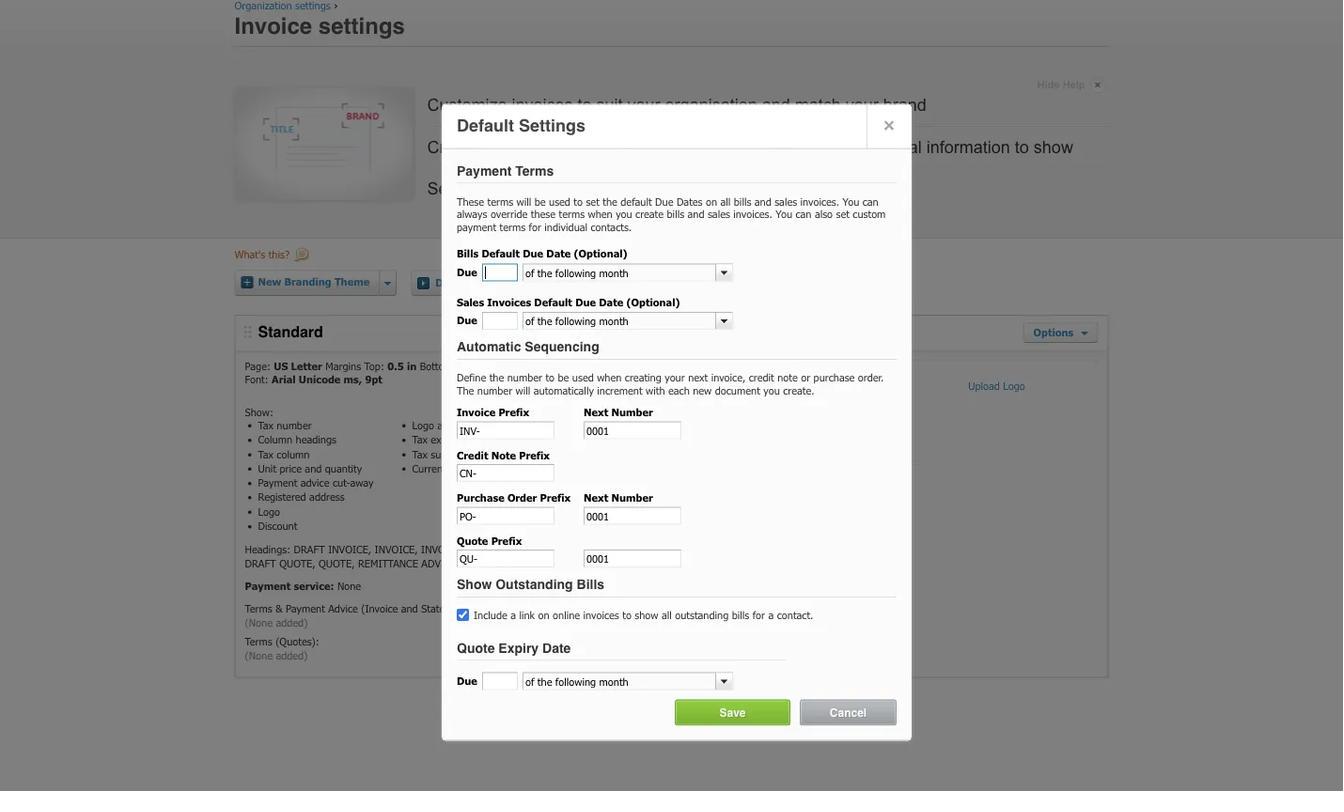 Task type: describe. For each thing, give the bounding box(es) containing it.
right
[[466, 419, 490, 432]]

suit
[[596, 96, 623, 115]]

cancel link
[[800, 700, 897, 727]]

branding
[[284, 276, 331, 288]]

with
[[646, 384, 665, 397]]

credit
[[749, 372, 774, 384]]

and down create invoice templates , add your logo and select which financial information to show
[[755, 196, 771, 208]]

number for define the number to be used when creating your next invoice, credit note or purchase order. the number will automatically increment with each new document you create.
[[507, 372, 542, 384]]

default settings link
[[411, 270, 527, 296]]

upload logo link
[[898, 360, 1095, 466]]

statement,
[[538, 544, 595, 556]]

to inside these terms will be used to set the default due dates on all bills and sales invoices. you can always override these terms when you create bills and sales invoices. you can also set custom payment terms for individual contacts.
[[574, 196, 583, 208]]

1 horizontal spatial single
[[530, 463, 556, 475]]

date inside sales invoices default due date (optional) due
[[599, 296, 623, 309]]

customize
[[427, 96, 507, 115]]

a left contact.
[[768, 610, 774, 622]]

1 order, from the left
[[686, 544, 722, 556]]

creating
[[625, 372, 662, 384]]

0 vertical spatial default settings
[[457, 117, 586, 136]]

always
[[457, 208, 487, 221]]

default down customize
[[457, 117, 514, 136]]

0 horizontal spatial draft
[[245, 557, 276, 570]]

cut-
[[333, 477, 350, 490]]

0 horizontal spatial can
[[796, 208, 812, 221]]

save link
[[675, 700, 790, 727]]

1 vertical spatial settings
[[477, 277, 519, 289]]

upload
[[968, 380, 1000, 393]]

to left learn
[[578, 179, 592, 199]]

default inside sales invoices default due date (optional) due
[[534, 296, 572, 309]]

to inside define the number to be used when creating your next invoice, credit note or purchase order. the number will automatically increment with each new document you create.
[[546, 372, 555, 384]]

due down sales
[[457, 314, 477, 327]]

next for invoice prefix
[[584, 407, 608, 419]]

invoice reminders link
[[673, 270, 807, 296]]

next for purchase order prefix
[[584, 492, 608, 505]]

logo
[[693, 138, 725, 157]]

font:
[[245, 374, 269, 386]]

all inside these terms will be used to set the default due dates on all bills and sales invoices. you can always override these terms when you create bills and sales invoices. you can also set custom payment terms for individual contacts.
[[720, 196, 731, 208]]

bills right the create
[[667, 208, 684, 221]]

price
[[280, 463, 302, 475]]

unicode
[[299, 374, 341, 386]]

note
[[491, 449, 516, 462]]

credit
[[457, 449, 488, 462]]

reminders
[[733, 277, 789, 289]]

used inside these terms will be used to set the default due dates on all bills and sales invoices. you can always override these terms when you create bills and sales invoices. you can also set custom payment terms for individual contacts.
[[549, 196, 570, 208]]

advice
[[328, 603, 358, 616]]

0 vertical spatial single
[[498, 448, 524, 461]]

a right by
[[489, 448, 495, 461]]

what's
[[235, 248, 265, 261]]

new branding theme
[[258, 276, 370, 288]]

customize invoices to suit your organisation and match your brand
[[427, 96, 927, 115]]

be inside define the number to be used when creating your next invoice, credit note or purchase order. the number will automatically increment with each new document you create.
[[558, 372, 569, 384]]

1 invoice, from the left
[[328, 544, 371, 556]]

automatic sequencing
[[457, 340, 599, 355]]

prefix up quote prefix text field
[[491, 535, 522, 548]]

advice,
[[421, 557, 460, 570]]

outstanding
[[496, 578, 573, 593]]

0 horizontal spatial invoices.
[[733, 208, 772, 221]]

subtotal
[[545, 448, 581, 461]]

payment for services
[[554, 277, 600, 289]]

credit
[[468, 544, 503, 556]]

save
[[720, 707, 746, 720]]

contact.
[[777, 610, 813, 622]]

2 in from the left
[[479, 360, 489, 373]]

payment
[[457, 221, 496, 234]]

subtotals
[[431, 448, 472, 461]]

date inside bills default due date (optional) due
[[546, 248, 571, 260]]

bills right outstanding
[[732, 610, 749, 622]]

help
[[491, 179, 523, 199]]

receipt
[[463, 557, 503, 570]]

each
[[668, 384, 690, 397]]

and left match
[[762, 96, 790, 115]]

invoices
[[487, 296, 531, 309]]

0 vertical spatial terms
[[515, 164, 554, 179]]

terms & payment advice (invoice and statement): (none added) terms (quotes): (none added)
[[245, 603, 476, 662]]

what's this? link
[[235, 248, 312, 265]]

invoice for invoice settings
[[235, 13, 312, 39]]

due down payment services
[[575, 296, 596, 309]]

individual
[[545, 221, 588, 234]]

1 horizontal spatial sales
[[775, 196, 797, 208]]

prefix right note
[[519, 449, 550, 462]]

address
[[309, 491, 345, 504]]

quantity
[[325, 463, 362, 475]]

create invoice templates , add your logo and select which financial information to show
[[427, 138, 1073, 157]]

ms,
[[344, 374, 362, 386]]

automatic
[[457, 340, 521, 355]]

headings:
[[245, 544, 291, 556]]

currency
[[412, 463, 453, 475]]

arial
[[272, 374, 296, 386]]

payment service: none
[[245, 580, 361, 593]]

1 horizontal spatial you
[[843, 196, 859, 208]]

invoice prefix
[[457, 407, 529, 419]]

1 vertical spatial default settings
[[435, 277, 519, 289]]

away
[[350, 477, 374, 490]]

you inside define the number to be used when creating your next invoice, credit note or purchase order. the number will automatically increment with each new document you create.
[[763, 384, 780, 397]]

margins
[[326, 360, 361, 373]]

1 vertical spatial terms
[[245, 603, 272, 616]]

column
[[277, 448, 310, 461]]

create
[[635, 208, 664, 221]]

sales
[[457, 296, 484, 309]]

logo inside show: tax number column headings tax column unit price and quantity payment advice cut-away registered address logo discount
[[258, 506, 280, 518]]

when inside these terms will be used to set the default due dates on all bills and sales invoices. you can always override these terms when you create bills and sales invoices. you can also set custom payment terms for individual contacts.
[[588, 208, 613, 221]]

1 0.4 from the left
[[460, 360, 476, 373]]

0 horizontal spatial invoices
[[512, 96, 573, 115]]

include
[[474, 610, 507, 622]]

hide help
[[1037, 79, 1085, 91]]

services
[[603, 277, 646, 289]]

order
[[507, 492, 537, 505]]

contact details apple upload logo
[[738, 360, 1025, 393]]

1 added) from the top
[[276, 617, 308, 630]]

0 horizontal spatial show
[[635, 610, 658, 622]]

0 vertical spatial settings
[[519, 117, 586, 136]]

show: tax number column headings tax column unit price and quantity payment advice cut-away registered address logo discount
[[245, 406, 374, 533]]

or
[[801, 372, 810, 384]]

due inside these terms will be used to set the default due dates on all bills and sales invoices. you can always override these terms when you create bills and sales invoices. you can also set custom payment terms for individual contacts.
[[655, 196, 673, 208]]

default inside 'default settings' link
[[435, 277, 474, 289]]

next number for invoice prefix
[[584, 407, 653, 419]]

details
[[781, 360, 817, 373]]

due up sales
[[457, 266, 477, 279]]

quote expiry date
[[457, 641, 571, 656]]

invoice for invoice reminders
[[691, 277, 730, 289]]

next
[[688, 372, 708, 384]]

2 added) from the top
[[276, 649, 308, 662]]

0 vertical spatial tax
[[527, 448, 541, 461]]

payment inside show: tax number column headings tax column unit price and quantity payment advice cut-away registered address logo discount
[[258, 477, 297, 490]]

2 vertical spatial terms
[[245, 636, 272, 648]]

which
[[812, 138, 855, 157]]

2 0.4 from the left
[[574, 360, 591, 373]]

0 vertical spatial show
[[1034, 138, 1073, 157]]

1 vertical spatial all
[[662, 610, 672, 622]]

padding:
[[531, 360, 571, 373]]

the inside these terms will be used to set the default due dates on all bills and sales invoices. you can always override these terms when you create bills and sales invoices. you can also set custom payment terms for individual contacts.
[[603, 196, 617, 208]]

Quote Prefix text field
[[457, 550, 555, 568]]

to right information
[[1015, 138, 1029, 157]]

us
[[274, 360, 288, 373]]

increment
[[597, 384, 643, 397]]

will inside these terms will be used to set the default due dates on all bills and sales invoices. you can always override these terms when you create bills and sales invoices. you can also set custom payment terms for individual contacts.
[[516, 196, 531, 208]]

payment for service:
[[245, 580, 291, 593]]

next number text field for purchase order prefix
[[584, 508, 681, 525]]

bottom:
[[420, 360, 456, 373]]

to right online
[[622, 610, 631, 622]]

(optional) inside sales invoices default due date (optional) due
[[626, 296, 680, 309]]

1 horizontal spatial set
[[836, 208, 850, 221]]

top:
[[364, 360, 384, 373]]

0 horizontal spatial sales
[[708, 208, 730, 221]]

service:
[[294, 580, 334, 593]]



Task type: vqa. For each thing, say whether or not it's contained in the screenshot.
Dashboard link at the left top of page
no



Task type: locate. For each thing, give the bounding box(es) containing it.
statement):
[[421, 603, 476, 616]]

column
[[258, 434, 292, 446]]

1 vertical spatial the
[[489, 372, 504, 384]]

0 horizontal spatial for
[[529, 221, 541, 234]]

next down increment
[[584, 407, 608, 419]]

and up the advice
[[305, 463, 322, 475]]

None text field
[[482, 264, 518, 282], [523, 265, 715, 281], [482, 673, 518, 691], [482, 264, 518, 282], [523, 265, 715, 281], [482, 673, 518, 691]]

0 vertical spatial (none
[[245, 617, 273, 630]]

in up increment
[[594, 360, 603, 373]]

2 horizontal spatial invoice
[[691, 277, 730, 289]]

expiry
[[498, 641, 539, 656]]

1 vertical spatial used
[[572, 372, 594, 384]]

1 vertical spatial invoices
[[583, 610, 619, 622]]

1 horizontal spatial tax
[[559, 463, 573, 475]]

number
[[611, 407, 653, 419], [611, 492, 653, 505]]

note
[[778, 372, 798, 384]]

and right (invoice
[[401, 603, 418, 616]]

brand
[[883, 96, 927, 115]]

1 vertical spatial (optional)
[[626, 296, 680, 309]]

0 vertical spatial for
[[529, 221, 541, 234]]

0 horizontal spatial you
[[616, 208, 632, 221]]

0 vertical spatial next
[[584, 407, 608, 419]]

1 number from the top
[[611, 407, 653, 419]]

credit note prefix
[[457, 449, 550, 462]]

draft
[[294, 544, 325, 556], [599, 544, 630, 556], [245, 557, 276, 570]]

set up contacts.
[[586, 196, 600, 208]]

2 order, from the left
[[779, 544, 815, 556]]

0 vertical spatial (optional)
[[574, 248, 627, 260]]

when down learn
[[588, 208, 613, 221]]

can right also at the top
[[863, 196, 879, 208]]

next number text field down total
[[584, 508, 681, 525]]

invoice reminders
[[691, 277, 789, 289]]

1 vertical spatial you
[[763, 384, 780, 397]]

headings
[[296, 434, 336, 446]]

1 horizontal spatial show
[[1034, 138, 1073, 157]]

the inside define the number to be used when creating your next invoice, credit note or purchase order. the number will automatically increment with each new document you create.
[[489, 372, 504, 384]]

1 vertical spatial next number
[[584, 492, 653, 505]]

default settings up sales
[[435, 277, 519, 289]]

1 in from the left
[[407, 360, 417, 373]]

0 vertical spatial next number text field
[[584, 422, 681, 440]]

options
[[1033, 326, 1077, 339]]

quote up the receipt
[[457, 535, 488, 548]]

show down the 'hide'
[[1034, 138, 1073, 157]]

a left link
[[511, 610, 516, 622]]

unit
[[258, 463, 276, 475]]

show left outstanding
[[635, 610, 658, 622]]

1 horizontal spatial on
[[706, 196, 717, 208]]

added) down &
[[276, 617, 308, 630]]

terms right these
[[559, 208, 585, 221]]

0 vertical spatial be
[[535, 196, 546, 208]]

to down sequencing
[[546, 372, 555, 384]]

logo right the upload
[[1003, 380, 1025, 393]]

invoices up invoice templates link
[[512, 96, 573, 115]]

learn
[[596, 179, 634, 199]]

you left also at the top
[[776, 208, 792, 221]]

1 horizontal spatial for
[[753, 610, 765, 622]]

next number down total
[[584, 492, 653, 505]]

2 next from the top
[[584, 492, 608, 505]]

invoice left reminders at top right
[[691, 277, 730, 289]]

1 horizontal spatial invoice,
[[375, 544, 418, 556]]

next
[[584, 407, 608, 419], [584, 492, 608, 505]]

to left 'suit'
[[578, 96, 592, 115]]

0 horizontal spatial you
[[776, 208, 792, 221]]

2 quote, from the left
[[319, 557, 355, 570]]

create
[[427, 138, 478, 157]]

automatically
[[534, 384, 594, 397]]

(optional) down services
[[626, 296, 680, 309]]

1 horizontal spatial be
[[558, 372, 569, 384]]

tax
[[527, 448, 541, 461], [559, 463, 573, 475]]

invoice, up remittance
[[375, 544, 418, 556]]

2 horizontal spatial draft
[[599, 544, 630, 556]]

1 vertical spatial show
[[635, 610, 658, 622]]

remittance
[[358, 557, 418, 570]]

next number text field for invoice prefix
[[584, 422, 681, 440]]

1 horizontal spatial purchase
[[726, 544, 775, 556]]

financial
[[860, 138, 922, 157]]

next number text field down increment
[[584, 422, 681, 440]]

invoice,
[[711, 372, 746, 384]]

1 vertical spatial next
[[584, 492, 608, 505]]

due down these
[[523, 248, 543, 260]]

bills up online
[[577, 578, 604, 593]]

3 in from the left
[[594, 360, 603, 373]]

purchase
[[633, 544, 683, 556], [726, 544, 775, 556]]

1 vertical spatial when
[[597, 372, 622, 384]]

None checkbox
[[457, 610, 469, 622]]

your left next
[[665, 372, 685, 384]]

settings up invoices
[[477, 277, 519, 289]]

and inside show: tax number column headings tax column unit price and quantity payment advice cut-away registered address logo discount
[[305, 463, 322, 475]]

will inside define the number to be used when creating your next invoice, credit note or purchase order. the number will automatically increment with each new document you create.
[[516, 384, 530, 397]]

0 horizontal spatial the
[[489, 372, 504, 384]]

be down sequencing
[[558, 372, 569, 384]]

2 next number from the top
[[584, 492, 653, 505]]

quote, up payment service: none
[[279, 557, 315, 570]]

1 vertical spatial for
[[753, 610, 765, 622]]

article
[[528, 179, 573, 199]]

invoice for invoice prefix
[[457, 407, 495, 419]]

terms up help article link
[[515, 164, 554, 179]]

0 vertical spatial added)
[[276, 617, 308, 630]]

1 vertical spatial added)
[[276, 649, 308, 662]]

on right the dates
[[706, 196, 717, 208]]

0 horizontal spatial tax
[[527, 448, 541, 461]]

none
[[337, 580, 361, 593]]

invoice
[[235, 13, 312, 39], [691, 277, 730, 289], [457, 407, 495, 419]]

used inside define the number to be used when creating your next invoice, credit note or purchase order. the number will automatically increment with each new document you create.
[[572, 372, 594, 384]]

date down payment services
[[599, 296, 623, 309]]

single down subtotal
[[530, 463, 556, 475]]

0.4 down sequencing
[[574, 360, 591, 373]]

payment up &
[[245, 580, 291, 593]]

document
[[715, 384, 760, 397]]

and inside terms & payment advice (invoice and statement): (none added) terms (quotes): (none added)
[[401, 603, 418, 616]]

exclusive
[[431, 434, 472, 446]]

1 vertical spatial date
[[599, 296, 623, 309]]

select
[[763, 138, 807, 157]]

show
[[457, 578, 492, 593]]

default settings up invoice
[[457, 117, 586, 136]]

0 horizontal spatial order,
[[686, 544, 722, 556]]

payment up sales invoices default due date (optional) due
[[554, 277, 600, 289]]

terms right our
[[487, 196, 513, 208]]

Invoice Prefix text field
[[457, 422, 555, 440]]

1 next number from the top
[[584, 407, 653, 419]]

purchase up include a link on online invoices to show all outstanding bills for a contact.
[[633, 544, 683, 556]]

bills inside bills default due date (optional) due
[[457, 248, 479, 260]]

Next Number text field
[[584, 422, 681, 440], [584, 508, 681, 525]]

2 horizontal spatial logo
[[1003, 380, 1025, 393]]

1 vertical spatial on
[[538, 610, 550, 622]]

hide help link
[[1037, 74, 1106, 97]]

and right the create
[[688, 208, 705, 221]]

0 vertical spatial invoices
[[512, 96, 573, 115]]

online
[[553, 610, 580, 622]]

due down quote expiry date
[[457, 675, 477, 688]]

payment inside terms & payment advice (invoice and statement): (none added) terms (quotes): (none added)
[[286, 603, 325, 616]]

1 horizontal spatial you
[[763, 384, 780, 397]]

next down total
[[584, 492, 608, 505]]

0 horizontal spatial used
[[549, 196, 570, 208]]

0 vertical spatial invoice
[[235, 13, 312, 39]]

a right the as in the bottom of the page
[[521, 463, 526, 475]]

2 horizontal spatial in
[[594, 360, 603, 373]]

1 vertical spatial invoice
[[691, 277, 730, 289]]

2 number from the top
[[611, 492, 653, 505]]

single up the as in the bottom of the page
[[498, 448, 524, 461]]

tax left subtotal
[[527, 448, 541, 461]]

your right 'suit'
[[627, 96, 660, 115]]

will
[[516, 196, 531, 208], [516, 384, 530, 397]]

information
[[927, 138, 1010, 157]]

you
[[616, 208, 632, 221], [763, 384, 780, 397]]

1 horizontal spatial invoice
[[457, 407, 495, 419]]

these
[[457, 196, 484, 208]]

default down payment at the left top of the page
[[482, 248, 520, 260]]

None text field
[[482, 313, 518, 330], [523, 313, 715, 329], [584, 550, 681, 568], [523, 674, 715, 690], [482, 313, 518, 330], [523, 313, 715, 329], [584, 550, 681, 568], [523, 674, 715, 690]]

number for show: tax number column headings tax column unit price and quantity payment advice cut-away registered address logo discount
[[277, 419, 312, 432]]

2 invoice, from the left
[[375, 544, 418, 556]]

1 vertical spatial next number text field
[[584, 508, 681, 525]]

note,
[[506, 544, 535, 556]]

next number for purchase order prefix
[[584, 492, 653, 505]]

tax down subtotal
[[559, 463, 573, 475]]

Purchase Order Prefix text field
[[457, 508, 555, 525]]

a
[[489, 448, 495, 461], [521, 463, 526, 475], [511, 610, 516, 622], [768, 610, 774, 622]]

used right padding:
[[572, 372, 594, 384]]

and right the logo
[[730, 138, 758, 157]]

the up contacts.
[[603, 196, 617, 208]]

standard
[[258, 324, 323, 341]]

0 horizontal spatial on
[[538, 610, 550, 622]]

cancel
[[830, 707, 867, 720]]

help
[[1063, 79, 1085, 91]]

number up the invoice prefix
[[477, 384, 512, 397]]

0 horizontal spatial logo
[[258, 506, 280, 518]]

number inside show: tax number column headings tax column unit price and quantity payment advice cut-away registered address logo discount
[[277, 419, 312, 432]]

payment down payment service: none
[[286, 603, 325, 616]]

0 vertical spatial next number
[[584, 407, 653, 419]]

on right link
[[538, 610, 550, 622]]

show:
[[245, 406, 273, 419]]

number up column
[[277, 419, 312, 432]]

order, up outstanding
[[686, 544, 722, 556]]

you right apple
[[763, 384, 780, 397]]

,
[[613, 138, 618, 157]]

bills
[[457, 248, 479, 260], [577, 578, 604, 593]]

0 vertical spatial bills
[[457, 248, 479, 260]]

the right define at the top left of the page
[[489, 372, 504, 384]]

2 vertical spatial date
[[542, 641, 571, 656]]

be inside these terms will be used to set the default due dates on all bills and sales invoices. you can always override these terms when you create bills and sales invoices. you can also set custom payment terms for individual contacts.
[[535, 196, 546, 208]]

theme
[[335, 276, 370, 288]]

1 quote, from the left
[[279, 557, 315, 570]]

1 horizontal spatial 0.4
[[574, 360, 591, 373]]

&
[[276, 603, 282, 616]]

when
[[588, 208, 613, 221], [597, 372, 622, 384]]

1 next from the top
[[584, 407, 608, 419]]

2 next number text field from the top
[[584, 508, 681, 525]]

what's this?
[[235, 248, 290, 261]]

1 vertical spatial logo
[[412, 419, 434, 432]]

by
[[475, 448, 486, 461]]

Credit Note Prefix text field
[[457, 465, 555, 483]]

on
[[706, 196, 717, 208], [538, 610, 550, 622]]

2 (none from the top
[[245, 649, 273, 662]]

you right also at the top
[[843, 196, 859, 208]]

(optional) inside bills default due date (optional) due
[[574, 248, 627, 260]]

1 horizontal spatial invoices
[[583, 610, 619, 622]]

on inside these terms will be used to set the default due dates on all bills and sales invoices. you can always override these terms when you create bills and sales invoices. you can also set custom payment terms for individual contacts.
[[706, 196, 717, 208]]

more
[[639, 179, 677, 199]]

default up sales
[[435, 277, 474, 289]]

can left also at the top
[[796, 208, 812, 221]]

order, up contact.
[[779, 544, 815, 556]]

and
[[762, 96, 790, 115], [730, 138, 758, 157], [755, 196, 771, 208], [688, 208, 705, 221], [305, 463, 322, 475], [401, 603, 418, 616]]

purchase
[[814, 372, 855, 384]]

align:
[[437, 419, 463, 432]]

you left the create
[[616, 208, 632, 221]]

your left the brand
[[846, 96, 879, 115]]

quote for quote expiry date
[[457, 641, 495, 656]]

2 vertical spatial invoice
[[457, 407, 495, 419]]

0 vertical spatial quote
[[457, 535, 488, 548]]

0 horizontal spatial bills
[[457, 248, 479, 260]]

letter
[[291, 360, 322, 373]]

0 horizontal spatial in
[[407, 360, 417, 373]]

1 (none from the top
[[245, 617, 273, 630]]

invoices. right the dates
[[733, 208, 772, 221]]

show
[[1034, 138, 1073, 157], [635, 610, 658, 622]]

1 horizontal spatial bills
[[577, 578, 604, 593]]

0 horizontal spatial invoice,
[[328, 544, 371, 556]]

added) down (quotes):
[[276, 649, 308, 662]]

payment up the registered
[[258, 477, 297, 490]]

custom
[[853, 208, 886, 221]]

discount
[[258, 520, 297, 533]]

0 vertical spatial the
[[603, 196, 617, 208]]

0 horizontal spatial invoice
[[235, 13, 312, 39]]

0 vertical spatial logo
[[1003, 380, 1025, 393]]

3 invoice, from the left
[[421, 544, 464, 556]]

for
[[529, 221, 541, 234], [753, 610, 765, 622]]

0 vertical spatial when
[[588, 208, 613, 221]]

0 vertical spatial number
[[611, 407, 653, 419]]

create.
[[783, 384, 814, 397]]

0 vertical spatial will
[[516, 196, 531, 208]]

0.4 up the
[[460, 360, 476, 373]]

advice
[[301, 477, 329, 490]]

be
[[535, 196, 546, 208], [558, 372, 569, 384]]

1 vertical spatial quote
[[457, 641, 495, 656]]

invoices. left custom
[[800, 196, 839, 208]]

terms left (quotes):
[[245, 636, 272, 648]]

your right add
[[656, 138, 689, 157]]

1 horizontal spatial used
[[572, 372, 594, 384]]

this?
[[269, 248, 290, 261]]

number for purchase order prefix
[[611, 492, 653, 505]]

1 purchase from the left
[[633, 544, 683, 556]]

1 horizontal spatial order,
[[779, 544, 815, 556]]

0.5
[[387, 360, 404, 373]]

headings: draft invoice,             invoice,             invoice,             credit note,             statement,             draft purchase order,                         purchase order, draft quote,                         quote,             remittance advice,             receipt
[[245, 544, 815, 570]]

quote down include
[[457, 641, 495, 656]]

0 vertical spatial on
[[706, 196, 717, 208]]

see our help article to learn more
[[427, 179, 677, 199]]

conversion
[[456, 463, 505, 475]]

0 horizontal spatial set
[[586, 196, 600, 208]]

add
[[623, 138, 651, 157]]

sequencing
[[525, 340, 599, 355]]

total
[[576, 463, 597, 475]]

quote
[[457, 535, 488, 548], [457, 641, 495, 656]]

prefix up invoice prefix text box
[[499, 407, 529, 419]]

registered
[[258, 491, 306, 504]]

logo up discount
[[258, 506, 280, 518]]

0 vertical spatial date
[[546, 248, 571, 260]]

terms left &
[[245, 603, 272, 616]]

1 horizontal spatial the
[[603, 196, 617, 208]]

invoice, up advice,
[[421, 544, 464, 556]]

1 horizontal spatial all
[[720, 196, 731, 208]]

1 vertical spatial tax
[[559, 463, 573, 475]]

2 purchase from the left
[[726, 544, 775, 556]]

1 vertical spatial number
[[611, 492, 653, 505]]

organisation
[[665, 96, 757, 115]]

invoices.
[[800, 196, 839, 208], [733, 208, 772, 221]]

in down automatic
[[479, 360, 489, 373]]

1 vertical spatial be
[[558, 372, 569, 384]]

logo inside logo align:                                      right tax                 exclusive tax subtotals                                                  by a single tax subtotal currency conversion as                                                          a single tax total
[[412, 419, 434, 432]]

for right override
[[529, 221, 541, 234]]

1 horizontal spatial invoices.
[[800, 196, 839, 208]]

payment for terms
[[457, 164, 512, 179]]

to up individual
[[574, 196, 583, 208]]

1 horizontal spatial can
[[863, 196, 879, 208]]

prefix right order
[[540, 492, 571, 505]]

1 horizontal spatial in
[[479, 360, 489, 373]]

2 quote from the top
[[457, 641, 495, 656]]

default inside bills default due date (optional) due
[[482, 248, 520, 260]]

your inside define the number to be used when creating your next invoice, credit note or purchase order. the number will automatically increment with each new document you create.
[[665, 372, 685, 384]]

invoice templates link
[[483, 138, 613, 157]]

terms left these
[[500, 221, 526, 234]]

all right the dates
[[720, 196, 731, 208]]

order.
[[858, 372, 884, 384]]

0 vertical spatial all
[[720, 196, 731, 208]]

set right also at the top
[[836, 208, 850, 221]]

1 vertical spatial bills
[[577, 578, 604, 593]]

bills down payment at the left top of the page
[[457, 248, 479, 260]]

1 horizontal spatial draft
[[294, 544, 325, 556]]

the
[[603, 196, 617, 208], [489, 372, 504, 384]]

logo inside contact details apple upload logo
[[1003, 380, 1025, 393]]

1 quote from the top
[[457, 535, 488, 548]]

invoices right online
[[583, 610, 619, 622]]

sales right the dates
[[708, 208, 730, 221]]

quote for quote prefix
[[457, 535, 488, 548]]

payment up our
[[457, 164, 512, 179]]

bills right the dates
[[734, 196, 751, 208]]

you inside these terms will be used to set the default due dates on all bills and sales invoices. you can always override these terms when you create bills and sales invoices. you can also set custom payment terms for individual contacts.
[[616, 208, 632, 221]]

in
[[407, 360, 417, 373], [479, 360, 489, 373], [594, 360, 603, 373]]

show outstanding bills
[[457, 578, 604, 593]]

used up individual
[[549, 196, 570, 208]]

for inside these terms will be used to set the default due dates on all bills and sales invoices. you can always override these terms when you create bills and sales invoices. you can also set custom payment terms for individual contacts.
[[529, 221, 541, 234]]

draft right statement,
[[599, 544, 630, 556]]

hide
[[1037, 79, 1060, 91]]

payment
[[457, 164, 512, 179], [554, 277, 600, 289], [258, 477, 297, 490], [245, 580, 291, 593], [286, 603, 325, 616]]

page: us letter margins top: 0.5 in bottom: 0.4 in address padding: 0.4 in font: arial unicode ms,               9pt
[[245, 360, 603, 386]]

default
[[621, 196, 652, 208]]

(invoice
[[361, 603, 398, 616]]

your
[[627, 96, 660, 115], [846, 96, 879, 115], [656, 138, 689, 157], [665, 372, 685, 384]]

when inside define the number to be used when creating your next invoice, credit note or purchase order. the number will automatically increment with each new document you create.
[[597, 372, 622, 384]]

dates
[[677, 196, 703, 208]]

number for invoice prefix
[[611, 407, 653, 419]]

logo left align: at bottom left
[[412, 419, 434, 432]]

1 vertical spatial will
[[516, 384, 530, 397]]

number
[[507, 372, 542, 384], [477, 384, 512, 397], [277, 419, 312, 432]]

invoice, up none
[[328, 544, 371, 556]]

1 vertical spatial single
[[530, 463, 556, 475]]

1 next number text field from the top
[[584, 422, 681, 440]]



